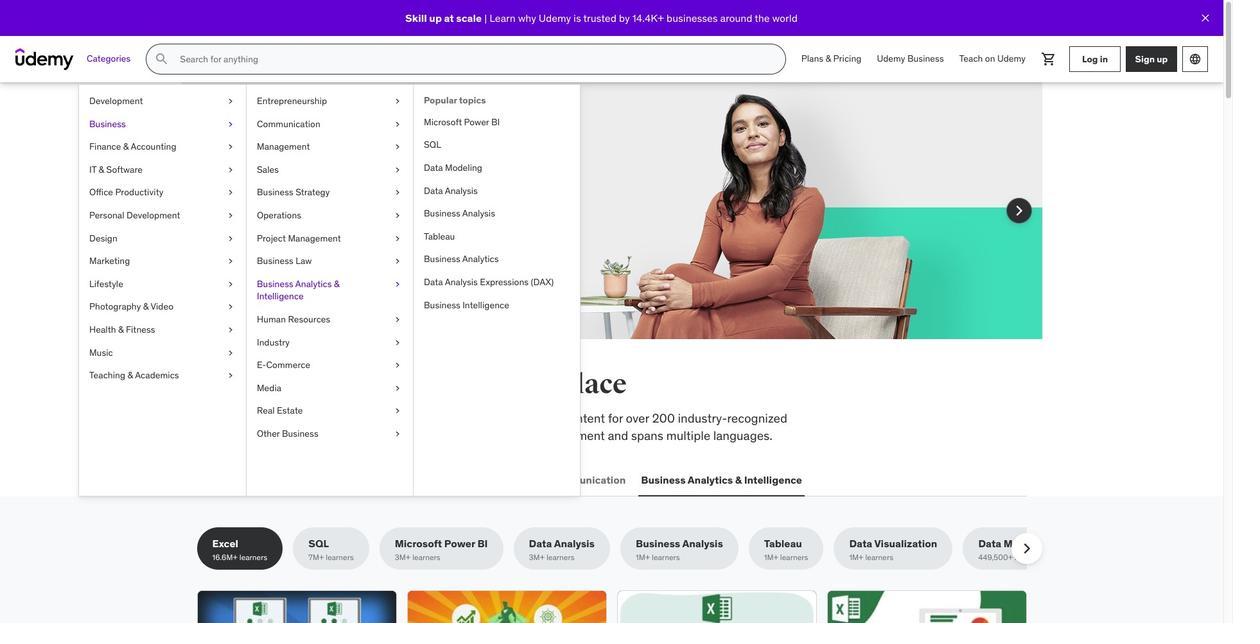Task type: describe. For each thing, give the bounding box(es) containing it.
music link
[[79, 342, 246, 364]]

learners inside microsoft power bi 3m+ learners
[[413, 553, 441, 562]]

business law
[[257, 255, 312, 267]]

entrepreneurship
[[257, 95, 327, 107]]

0 vertical spatial the
[[755, 11, 770, 24]]

xsmall image for development
[[226, 95, 236, 108]]

analytics for the business analytics link
[[463, 253, 499, 265]]

finance
[[89, 141, 121, 152]]

at
[[444, 11, 454, 24]]

marketing link
[[79, 250, 246, 273]]

started
[[243, 187, 282, 203]]

one
[[508, 368, 555, 401]]

data analysis expressions (dax) link
[[414, 271, 580, 294]]

& inside button
[[736, 473, 742, 486]]

operations
[[257, 209, 301, 221]]

other business
[[257, 428, 319, 439]]

intelligence for business analytics & intelligence link
[[257, 291, 304, 302]]

shopping cart with 0 items image
[[1042, 51, 1057, 67]]

microsoft power bi
[[424, 116, 500, 128]]

bi for microsoft power bi
[[492, 116, 500, 128]]

449,500+
[[979, 553, 1013, 562]]

you for skills
[[360, 368, 407, 401]]

analytics for "business analytics & intelligence" button
[[688, 473, 733, 486]]

marketing
[[89, 255, 130, 267]]

& for fitness
[[118, 324, 124, 335]]

human resources link
[[247, 308, 413, 331]]

1m+ for data visualization
[[850, 553, 864, 562]]

xsmall image for e-commerce
[[393, 359, 403, 372]]

personal development
[[89, 209, 180, 221]]

xsmall image for music
[[226, 347, 236, 359]]

log in link
[[1070, 46, 1121, 72]]

that
[[341, 138, 384, 165]]

business strategy
[[257, 187, 330, 198]]

excel 16.6m+ learners
[[212, 537, 267, 562]]

business inside the business analytics link
[[424, 253, 461, 265]]

tableau link
[[414, 225, 580, 248]]

up for sign
[[1157, 53, 1168, 65]]

business analytics & intelligence for business analytics & intelligence link
[[257, 278, 340, 302]]

sql for sql 7m+ learners
[[309, 537, 329, 550]]

sql link
[[414, 134, 580, 157]]

xsmall image for marketing
[[226, 255, 236, 268]]

& for pricing
[[826, 53, 832, 64]]

udemy business link
[[870, 44, 952, 75]]

all
[[197, 368, 235, 401]]

tableau 1m+ learners
[[765, 537, 809, 562]]

xsmall image for management
[[393, 141, 403, 153]]

strategy
[[296, 187, 330, 198]]

3m+ inside data analysis 3m+ learners
[[529, 553, 545, 562]]

workplace
[[288, 411, 344, 426]]

business analysis
[[424, 208, 495, 219]]

data for data analysis expressions (dax)
[[424, 276, 443, 288]]

excel
[[212, 537, 238, 550]]

0 vertical spatial skills
[[286, 368, 355, 401]]

categories button
[[79, 44, 138, 75]]

modeling for data modeling 449,500+ learners
[[1004, 537, 1050, 550]]

0 horizontal spatial udemy
[[539, 11, 571, 24]]

1m+ inside tableau 1m+ learners
[[765, 553, 779, 562]]

tableau for tableau 1m+ learners
[[765, 537, 803, 550]]

business analytics link
[[414, 248, 580, 271]]

lifestyle
[[89, 278, 123, 290]]

xsmall image for health & fitness
[[226, 324, 236, 336]]

data modeling link
[[414, 157, 580, 180]]

teach on udemy link
[[952, 44, 1034, 75]]

photography & video
[[89, 301, 173, 313]]

sales link
[[247, 159, 413, 181]]

human resources
[[257, 314, 331, 325]]

teaching
[[89, 370, 125, 381]]

1 your from the left
[[293, 170, 317, 186]]

intelligence for "business analytics & intelligence" button
[[744, 473, 803, 486]]

technical
[[391, 411, 441, 426]]

learners inside business analysis 1m+ learners
[[652, 553, 680, 562]]

software
[[106, 164, 143, 175]]

business analysis link
[[414, 203, 580, 225]]

up for skill
[[429, 11, 442, 24]]

xsmall image for real estate
[[393, 405, 403, 418]]

learners inside tableau 1m+ learners
[[781, 553, 809, 562]]

xsmall image for human resources
[[393, 314, 403, 326]]

xsmall image for media
[[393, 382, 403, 395]]

analysis for data analysis
[[445, 185, 478, 196]]

1 horizontal spatial intelligence
[[463, 299, 510, 311]]

xsmall image for project management
[[393, 232, 403, 245]]

sql for sql
[[424, 139, 441, 151]]

power for microsoft power bi
[[464, 116, 489, 128]]

multiple
[[667, 428, 711, 443]]

communication link
[[247, 113, 413, 136]]

personal development link
[[79, 204, 246, 227]]

skill
[[406, 11, 427, 24]]

productivity
[[115, 187, 163, 198]]

critical
[[249, 411, 285, 426]]

future).
[[417, 170, 456, 186]]

xsmall image for finance & accounting
[[226, 141, 236, 153]]

data analysis link
[[414, 180, 580, 203]]

learners inside sql 7m+ learners
[[326, 553, 354, 562]]

business intelligence
[[424, 299, 510, 311]]

sign up link
[[1126, 46, 1178, 72]]

media
[[257, 382, 282, 394]]

xsmall image for office productivity
[[226, 187, 236, 199]]

around
[[721, 11, 753, 24]]

content
[[563, 411, 605, 426]]

data for data modeling
[[424, 162, 443, 173]]

covering
[[197, 411, 246, 426]]

power for microsoft power bi 3m+ learners
[[445, 537, 475, 550]]

Search for anything text field
[[178, 48, 770, 70]]

200
[[652, 411, 675, 426]]

industry
[[257, 336, 290, 348]]

7m+
[[309, 553, 324, 562]]

1m+ for business analysis
[[636, 553, 650, 562]]

business inside business analysis link
[[424, 208, 461, 219]]

& for video
[[143, 301, 149, 313]]

teaching & academics link
[[79, 364, 246, 387]]

learners inside data analysis 3m+ learners
[[547, 553, 575, 562]]

xsmall image for business law
[[393, 255, 403, 268]]

analysis for business analysis
[[463, 208, 495, 219]]

1 vertical spatial management
[[288, 232, 341, 244]]

learning that gets you skills for your present (and your future). get started with us.
[[243, 138, 479, 203]]

analysis for data analysis expressions (dax)
[[445, 276, 478, 288]]

next image for topic filters element
[[1017, 539, 1037, 559]]

xsmall image for it & software
[[226, 164, 236, 176]]

commerce
[[266, 359, 310, 371]]

fitness
[[126, 324, 155, 335]]

analysis for data analysis 3m+ learners
[[554, 537, 595, 550]]

skill up at scale | learn why udemy is trusted by 14.4k+ businesses around the world
[[406, 11, 798, 24]]

prep
[[535, 411, 560, 426]]

project management
[[257, 232, 341, 244]]

data for data visualization 1m+ learners
[[850, 537, 873, 550]]

business analytics & intelligence element
[[413, 85, 580, 496]]

data modeling
[[424, 162, 483, 173]]

finance & accounting
[[89, 141, 176, 152]]

learners inside data modeling 449,500+ learners
[[1015, 553, 1043, 562]]

business inside business analytics & intelligence
[[257, 278, 294, 290]]

teach on udemy
[[960, 53, 1026, 64]]

office
[[89, 187, 113, 198]]

need
[[411, 368, 473, 401]]

xsmall image for teaching & academics
[[226, 370, 236, 382]]

video
[[151, 301, 173, 313]]

0 vertical spatial management
[[257, 141, 310, 152]]

communication for 'communication' "button"
[[548, 473, 626, 486]]

office productivity
[[89, 187, 163, 198]]

certifications,
[[197, 428, 271, 443]]

e-commerce link
[[247, 354, 413, 377]]

trusted
[[584, 11, 617, 24]]

sql 7m+ learners
[[309, 537, 354, 562]]

e-
[[257, 359, 266, 371]]

& for accounting
[[123, 141, 129, 152]]

business inside business analysis 1m+ learners
[[636, 537, 681, 550]]

business analytics & intelligence for "business analytics & intelligence" button
[[641, 473, 803, 486]]

data visualization 1m+ learners
[[850, 537, 938, 562]]

submit search image
[[154, 51, 170, 67]]

design link
[[79, 227, 246, 250]]

business inside business intelligence link
[[424, 299, 461, 311]]

choose a language image
[[1189, 53, 1202, 66]]



Task type: vqa. For each thing, say whether or not it's contained in the screenshot.


Task type: locate. For each thing, give the bounding box(es) containing it.
music
[[89, 347, 113, 358]]

development
[[89, 95, 143, 107], [127, 209, 180, 221], [224, 473, 290, 486]]

data analysis expressions (dax)
[[424, 276, 554, 288]]

business inside business law link
[[257, 255, 294, 267]]

business inside udemy business link
[[908, 53, 944, 64]]

next image inside carousel element
[[1009, 200, 1030, 221]]

modeling up data analysis
[[445, 162, 483, 173]]

xsmall image inside design link
[[226, 232, 236, 245]]

why
[[518, 11, 536, 24]]

carousel element
[[182, 82, 1043, 370]]

to
[[377, 411, 388, 426]]

bi inside business analytics & intelligence element
[[492, 116, 500, 128]]

2 3m+ from the left
[[529, 553, 545, 562]]

2 vertical spatial analytics
[[688, 473, 733, 486]]

xsmall image inside music link
[[226, 347, 236, 359]]

xsmall image for business
[[226, 118, 236, 131]]

modeling for data modeling
[[445, 162, 483, 173]]

analysis inside business analysis 1m+ learners
[[683, 537, 723, 550]]

2 horizontal spatial udemy
[[998, 53, 1026, 64]]

power inside microsoft power bi 3m+ learners
[[445, 537, 475, 550]]

tableau
[[424, 231, 455, 242], [765, 537, 803, 550]]

visualization
[[875, 537, 938, 550]]

intelligence
[[257, 291, 304, 302], [463, 299, 510, 311], [744, 473, 803, 486]]

microsoft
[[424, 116, 462, 128], [395, 537, 442, 550]]

entrepreneurship link
[[247, 90, 413, 113]]

3m+ inside microsoft power bi 3m+ learners
[[395, 553, 411, 562]]

finance & accounting link
[[79, 136, 246, 159]]

0 vertical spatial modeling
[[445, 162, 483, 173]]

& inside business analytics & intelligence
[[334, 278, 340, 290]]

skills up workplace
[[286, 368, 355, 401]]

project
[[257, 232, 286, 244]]

2 horizontal spatial analytics
[[688, 473, 733, 486]]

xsmall image for business analytics & intelligence
[[393, 278, 403, 291]]

communication inside "button"
[[548, 473, 626, 486]]

data inside data modeling 449,500+ learners
[[979, 537, 1002, 550]]

business analytics & intelligence link
[[247, 273, 413, 308]]

log in
[[1083, 53, 1108, 65]]

teaching & academics
[[89, 370, 179, 381]]

data inside data analysis link
[[424, 185, 443, 196]]

microsoft down popular
[[424, 116, 462, 128]]

development down office productivity link
[[127, 209, 180, 221]]

0 vertical spatial you
[[435, 138, 472, 165]]

xsmall image inside real estate link
[[393, 405, 403, 418]]

0 horizontal spatial analytics
[[295, 278, 332, 290]]

5 learners from the left
[[652, 553, 680, 562]]

analytics down multiple
[[688, 473, 733, 486]]

&
[[826, 53, 832, 64], [123, 141, 129, 152], [99, 164, 104, 175], [334, 278, 340, 290], [143, 301, 149, 313], [118, 324, 124, 335], [128, 370, 133, 381], [736, 473, 742, 486]]

xsmall image inside 'personal development' link
[[226, 209, 236, 222]]

business inside "business analytics & intelligence" button
[[641, 473, 686, 486]]

0 vertical spatial in
[[1100, 53, 1108, 65]]

web
[[200, 473, 222, 486]]

communication down entrepreneurship
[[257, 118, 320, 130]]

xsmall image inside the lifestyle link
[[226, 278, 236, 291]]

project management link
[[247, 227, 413, 250]]

photography & video link
[[79, 296, 246, 319]]

analytics up data analysis expressions (dax)
[[463, 253, 499, 265]]

business analytics & intelligence
[[257, 278, 340, 302], [641, 473, 803, 486]]

languages.
[[714, 428, 773, 443]]

xsmall image for entrepreneurship
[[393, 95, 403, 108]]

xsmall image for other business
[[393, 428, 403, 440]]

next image inside topic filters element
[[1017, 539, 1037, 559]]

analysis for business analysis 1m+ learners
[[683, 537, 723, 550]]

sign up
[[1136, 53, 1168, 65]]

0 horizontal spatial your
[[293, 170, 317, 186]]

1 horizontal spatial modeling
[[1004, 537, 1050, 550]]

xsmall image for photography & video
[[226, 301, 236, 314]]

1 horizontal spatial 3m+
[[529, 553, 545, 562]]

16.6m+
[[212, 553, 238, 562]]

xsmall image for personal development
[[226, 209, 236, 222]]

xsmall image inside photography & video link
[[226, 301, 236, 314]]

modeling inside data modeling 449,500+ learners
[[1004, 537, 1050, 550]]

skills inside covering critical workplace skills to technical topics, including prep content for over 200 industry-recognized certifications, our catalog supports well-rounded professional development and spans multiple languages.
[[347, 411, 375, 426]]

xsmall image for lifestyle
[[226, 278, 236, 291]]

xsmall image inside business law link
[[393, 255, 403, 268]]

2 horizontal spatial 1m+
[[850, 553, 864, 562]]

0 vertical spatial bi
[[492, 116, 500, 128]]

1 horizontal spatial tableau
[[765, 537, 803, 550]]

& for academics
[[128, 370, 133, 381]]

up right sign
[[1157, 53, 1168, 65]]

xsmall image inside industry link
[[393, 336, 403, 349]]

data analysis
[[424, 185, 478, 196]]

communication down the development
[[548, 473, 626, 486]]

xsmall image for design
[[226, 232, 236, 245]]

the left world
[[755, 11, 770, 24]]

xsmall image inside the business strategy link
[[393, 187, 403, 199]]

analytics for business analytics & intelligence link
[[295, 278, 332, 290]]

1 vertical spatial for
[[608, 411, 623, 426]]

development right web
[[224, 473, 290, 486]]

sql up the 7m+
[[309, 537, 329, 550]]

management
[[257, 141, 310, 152], [288, 232, 341, 244]]

1 vertical spatial up
[[1157, 53, 1168, 65]]

xsmall image inside development 'link'
[[226, 95, 236, 108]]

your
[[293, 170, 317, 186], [391, 170, 414, 186]]

lifestyle link
[[79, 273, 246, 296]]

1 vertical spatial in
[[478, 368, 503, 401]]

covering critical workplace skills to technical topics, including prep content for over 200 industry-recognized certifications, our catalog supports well-rounded professional development and spans multiple languages.
[[197, 411, 788, 443]]

web development
[[200, 473, 290, 486]]

for
[[275, 170, 290, 186], [608, 411, 623, 426]]

& down "languages."
[[736, 473, 742, 486]]

0 horizontal spatial communication
[[257, 118, 320, 130]]

3 1m+ from the left
[[850, 553, 864, 562]]

xsmall image inside business analytics & intelligence link
[[393, 278, 403, 291]]

udemy image
[[15, 48, 74, 70]]

next image
[[1009, 200, 1030, 221], [1017, 539, 1037, 559]]

data inside data analysis 3m+ learners
[[529, 537, 552, 550]]

on
[[986, 53, 996, 64]]

2 1m+ from the left
[[765, 553, 779, 562]]

2 learners from the left
[[326, 553, 354, 562]]

0 vertical spatial power
[[464, 116, 489, 128]]

data inside data visualization 1m+ learners
[[850, 537, 873, 550]]

including
[[483, 411, 532, 426]]

data
[[424, 162, 443, 173], [424, 185, 443, 196], [424, 276, 443, 288], [529, 537, 552, 550], [850, 537, 873, 550], [979, 537, 1002, 550]]

0 vertical spatial business analytics & intelligence
[[257, 278, 340, 302]]

xsmall image inside it & software link
[[226, 164, 236, 176]]

bi inside microsoft power bi 3m+ learners
[[478, 537, 488, 550]]

1 vertical spatial power
[[445, 537, 475, 550]]

power inside microsoft power bi link
[[464, 116, 489, 128]]

development for personal
[[127, 209, 180, 221]]

4 learners from the left
[[547, 553, 575, 562]]

1 horizontal spatial 1m+
[[765, 553, 779, 562]]

the
[[755, 11, 770, 24], [240, 368, 281, 401]]

tableau for tableau
[[424, 231, 455, 242]]

you
[[435, 138, 472, 165], [360, 368, 407, 401]]

gets
[[388, 138, 431, 165]]

close image
[[1200, 12, 1212, 24]]

bi for microsoft power bi 3m+ learners
[[478, 537, 488, 550]]

microsoft down leadership button
[[395, 537, 442, 550]]

1 vertical spatial communication
[[548, 473, 626, 486]]

xsmall image inside entrepreneurship "link"
[[393, 95, 403, 108]]

0 vertical spatial for
[[275, 170, 290, 186]]

rounded
[[416, 428, 461, 443]]

tableau inside tableau 1m+ learners
[[765, 537, 803, 550]]

it & software
[[89, 164, 143, 175]]

0 horizontal spatial bi
[[478, 537, 488, 550]]

data for data modeling 449,500+ learners
[[979, 537, 1002, 550]]

6 learners from the left
[[781, 553, 809, 562]]

0 horizontal spatial up
[[429, 11, 442, 24]]

0 horizontal spatial intelligence
[[257, 291, 304, 302]]

human
[[257, 314, 286, 325]]

microsoft for microsoft power bi 3m+ learners
[[395, 537, 442, 550]]

learning
[[243, 138, 337, 165]]

0 horizontal spatial 3m+
[[395, 553, 411, 562]]

xsmall image inside marketing link
[[226, 255, 236, 268]]

communication for communication link
[[257, 118, 320, 130]]

modeling up 449,500+
[[1004, 537, 1050, 550]]

udemy right on on the right top
[[998, 53, 1026, 64]]

udemy
[[539, 11, 571, 24], [877, 53, 906, 64], [998, 53, 1026, 64]]

in up including
[[478, 368, 503, 401]]

intelligence down data analysis expressions (dax)
[[463, 299, 510, 311]]

recognized
[[727, 411, 788, 426]]

your up strategy
[[293, 170, 317, 186]]

up left at
[[429, 11, 442, 24]]

microsoft power bi link
[[414, 111, 580, 134]]

microsoft inside microsoft power bi 3m+ learners
[[395, 537, 442, 550]]

operations link
[[247, 204, 413, 227]]

development inside 'link'
[[89, 95, 143, 107]]

xsmall image inside management link
[[393, 141, 403, 153]]

microsoft for microsoft power bi
[[424, 116, 462, 128]]

intelligence inside button
[[744, 473, 803, 486]]

1 vertical spatial sql
[[309, 537, 329, 550]]

business inside the business strategy link
[[257, 187, 294, 198]]

0 horizontal spatial for
[[275, 170, 290, 186]]

0 vertical spatial communication
[[257, 118, 320, 130]]

expressions
[[480, 276, 529, 288]]

academics
[[135, 370, 179, 381]]

xsmall image for operations
[[393, 209, 403, 222]]

data inside data analysis expressions (dax) link
[[424, 276, 443, 288]]

1 horizontal spatial business analytics & intelligence
[[641, 473, 803, 486]]

xsmall image inside media link
[[393, 382, 403, 395]]

you up to
[[360, 368, 407, 401]]

& right finance
[[123, 141, 129, 152]]

0 vertical spatial tableau
[[424, 231, 455, 242]]

udemy right pricing
[[877, 53, 906, 64]]

1 vertical spatial modeling
[[1004, 537, 1050, 550]]

0 horizontal spatial 1m+
[[636, 553, 650, 562]]

xsmall image for communication
[[393, 118, 403, 131]]

1 horizontal spatial analytics
[[463, 253, 499, 265]]

1 learners from the left
[[240, 553, 267, 562]]

1 3m+ from the left
[[395, 553, 411, 562]]

business analytics & intelligence button
[[639, 465, 805, 496]]

xsmall image for industry
[[393, 336, 403, 349]]

0 horizontal spatial you
[[360, 368, 407, 401]]

leadership
[[398, 473, 453, 486]]

(dax)
[[531, 276, 554, 288]]

place
[[560, 368, 627, 401]]

1 horizontal spatial sql
[[424, 139, 441, 151]]

over
[[626, 411, 650, 426]]

health
[[89, 324, 116, 335]]

1 horizontal spatial communication
[[548, 473, 626, 486]]

business analytics & intelligence down "languages."
[[641, 473, 803, 486]]

0 vertical spatial up
[[429, 11, 442, 24]]

& right "it"
[[99, 164, 104, 175]]

0 vertical spatial next image
[[1009, 200, 1030, 221]]

xsmall image inside human resources link
[[393, 314, 403, 326]]

businesses
[[667, 11, 718, 24]]

udemy left is at the left top
[[539, 11, 571, 24]]

analysis inside data analysis 3m+ learners
[[554, 537, 595, 550]]

development
[[534, 428, 605, 443]]

your right (and
[[391, 170, 414, 186]]

xsmall image inside finance & accounting link
[[226, 141, 236, 153]]

management up law
[[288, 232, 341, 244]]

1 vertical spatial skills
[[347, 411, 375, 426]]

for up 'and'
[[608, 411, 623, 426]]

& right "plans"
[[826, 53, 832, 64]]

topic filters element
[[197, 528, 1066, 570]]

development for web
[[224, 473, 290, 486]]

development inside button
[[224, 473, 290, 486]]

data for data analysis 3m+ learners
[[529, 537, 552, 550]]

business analytics
[[424, 253, 499, 265]]

xsmall image inside health & fitness link
[[226, 324, 236, 336]]

xsmall image
[[226, 95, 236, 108], [393, 95, 403, 108], [226, 118, 236, 131], [226, 164, 236, 176], [393, 164, 403, 176], [393, 209, 403, 222], [393, 232, 403, 245], [393, 278, 403, 291], [393, 314, 403, 326], [226, 324, 236, 336], [393, 336, 403, 349], [226, 347, 236, 359], [393, 359, 403, 372], [226, 370, 236, 382], [393, 382, 403, 395]]

is
[[574, 11, 581, 24]]

intelligence down "languages."
[[744, 473, 803, 486]]

popular topics
[[424, 94, 486, 106]]

1 vertical spatial tableau
[[765, 537, 803, 550]]

with
[[285, 187, 308, 203]]

personal
[[89, 209, 124, 221]]

xsmall image inside other business link
[[393, 428, 403, 440]]

xsmall image inside operations link
[[393, 209, 403, 222]]

1 horizontal spatial your
[[391, 170, 414, 186]]

you for gets
[[435, 138, 472, 165]]

xsmall image inside sales "link"
[[393, 164, 403, 176]]

for inside covering critical workplace skills to technical topics, including prep content for over 200 industry-recognized certifications, our catalog supports well-rounded professional development and spans multiple languages.
[[608, 411, 623, 426]]

for inside learning that gets you skills for your present (and your future). get started with us.
[[275, 170, 290, 186]]

skills up supports
[[347, 411, 375, 426]]

0 horizontal spatial business analytics & intelligence
[[257, 278, 340, 302]]

xsmall image inside teaching & academics link
[[226, 370, 236, 382]]

1 horizontal spatial in
[[1100, 53, 1108, 65]]

up
[[429, 11, 442, 24], [1157, 53, 1168, 65]]

0 vertical spatial sql
[[424, 139, 441, 151]]

learners inside data visualization 1m+ learners
[[866, 553, 894, 562]]

analytics down law
[[295, 278, 332, 290]]

2 your from the left
[[391, 170, 414, 186]]

1m+ inside business analysis 1m+ learners
[[636, 553, 650, 562]]

udemy inside "link"
[[998, 53, 1026, 64]]

3 learners from the left
[[413, 553, 441, 562]]

get
[[459, 170, 479, 186]]

1 vertical spatial microsoft
[[395, 537, 442, 550]]

(and
[[364, 170, 388, 186]]

1 horizontal spatial for
[[608, 411, 623, 426]]

power
[[464, 116, 489, 128], [445, 537, 475, 550]]

1 vertical spatial the
[[240, 368, 281, 401]]

2 horizontal spatial intelligence
[[744, 473, 803, 486]]

7 learners from the left
[[866, 553, 894, 562]]

analytics inside button
[[688, 473, 733, 486]]

xsmall image
[[393, 118, 403, 131], [226, 141, 236, 153], [393, 141, 403, 153], [226, 187, 236, 199], [393, 187, 403, 199], [226, 209, 236, 222], [226, 232, 236, 245], [226, 255, 236, 268], [393, 255, 403, 268], [226, 278, 236, 291], [226, 301, 236, 314], [393, 405, 403, 418], [393, 428, 403, 440]]

data inside data modeling link
[[424, 162, 443, 173]]

0 horizontal spatial modeling
[[445, 162, 483, 173]]

business inside business link
[[89, 118, 126, 130]]

0 vertical spatial analytics
[[463, 253, 499, 265]]

1 1m+ from the left
[[636, 553, 650, 562]]

1 vertical spatial development
[[127, 209, 180, 221]]

spans
[[631, 428, 664, 443]]

modeling inside business analytics & intelligence element
[[445, 162, 483, 173]]

xsmall image inside e-commerce link
[[393, 359, 403, 372]]

1 horizontal spatial you
[[435, 138, 472, 165]]

xsmall image inside business link
[[226, 118, 236, 131]]

1 vertical spatial business analytics & intelligence
[[641, 473, 803, 486]]

communication button
[[546, 465, 629, 496]]

xsmall image inside office productivity link
[[226, 187, 236, 199]]

& down business law link
[[334, 278, 340, 290]]

0 horizontal spatial in
[[478, 368, 503, 401]]

management up sales
[[257, 141, 310, 152]]

categories
[[87, 53, 131, 64]]

0 vertical spatial microsoft
[[424, 116, 462, 128]]

for up business strategy
[[275, 170, 290, 186]]

& right health
[[118, 324, 124, 335]]

plans & pricing link
[[794, 44, 870, 75]]

xsmall image for business strategy
[[393, 187, 403, 199]]

sql inside sql 7m+ learners
[[309, 537, 329, 550]]

learners inside excel 16.6m+ learners
[[240, 553, 267, 562]]

development down categories dropdown button
[[89, 95, 143, 107]]

1 vertical spatial bi
[[478, 537, 488, 550]]

catalog
[[295, 428, 335, 443]]

and
[[608, 428, 629, 443]]

business analytics & intelligence up the human resources
[[257, 278, 340, 302]]

1 horizontal spatial bi
[[492, 116, 500, 128]]

8 learners from the left
[[1015, 553, 1043, 562]]

xsmall image inside 'project management' link
[[393, 232, 403, 245]]

analysis
[[445, 185, 478, 196], [463, 208, 495, 219], [445, 276, 478, 288], [554, 537, 595, 550], [683, 537, 723, 550]]

0 vertical spatial development
[[89, 95, 143, 107]]

you up get
[[435, 138, 472, 165]]

the up real
[[240, 368, 281, 401]]

& for software
[[99, 164, 104, 175]]

2 vertical spatial development
[[224, 473, 290, 486]]

tableau inside business analytics & intelligence element
[[424, 231, 455, 242]]

next image for carousel element
[[1009, 200, 1030, 221]]

business analytics & intelligence inside button
[[641, 473, 803, 486]]

1 horizontal spatial udemy
[[877, 53, 906, 64]]

xsmall image inside communication link
[[393, 118, 403, 131]]

you inside learning that gets you skills for your present (and your future). get started with us.
[[435, 138, 472, 165]]

intelligence up human
[[257, 291, 304, 302]]

e-commerce
[[257, 359, 310, 371]]

0 horizontal spatial tableau
[[424, 231, 455, 242]]

it
[[89, 164, 97, 175]]

media link
[[247, 377, 413, 400]]

1m+ inside data visualization 1m+ learners
[[850, 553, 864, 562]]

in right log
[[1100, 53, 1108, 65]]

analytics
[[463, 253, 499, 265], [295, 278, 332, 290], [688, 473, 733, 486]]

sign
[[1136, 53, 1155, 65]]

& left video
[[143, 301, 149, 313]]

udemy business
[[877, 53, 944, 64]]

log
[[1083, 53, 1098, 65]]

1 horizontal spatial up
[[1157, 53, 1168, 65]]

xsmall image for sales
[[393, 164, 403, 176]]

0 horizontal spatial sql
[[309, 537, 329, 550]]

communication
[[257, 118, 320, 130], [548, 473, 626, 486]]

0 horizontal spatial the
[[240, 368, 281, 401]]

1 vertical spatial analytics
[[295, 278, 332, 290]]

microsoft inside microsoft power bi link
[[424, 116, 462, 128]]

1 vertical spatial you
[[360, 368, 407, 401]]

sql up data modeling
[[424, 139, 441, 151]]

data for data analysis
[[424, 185, 443, 196]]

1 horizontal spatial the
[[755, 11, 770, 24]]

1 vertical spatial next image
[[1017, 539, 1037, 559]]

business inside other business link
[[282, 428, 319, 439]]

sql inside business analytics & intelligence element
[[424, 139, 441, 151]]

& right teaching
[[128, 370, 133, 381]]



